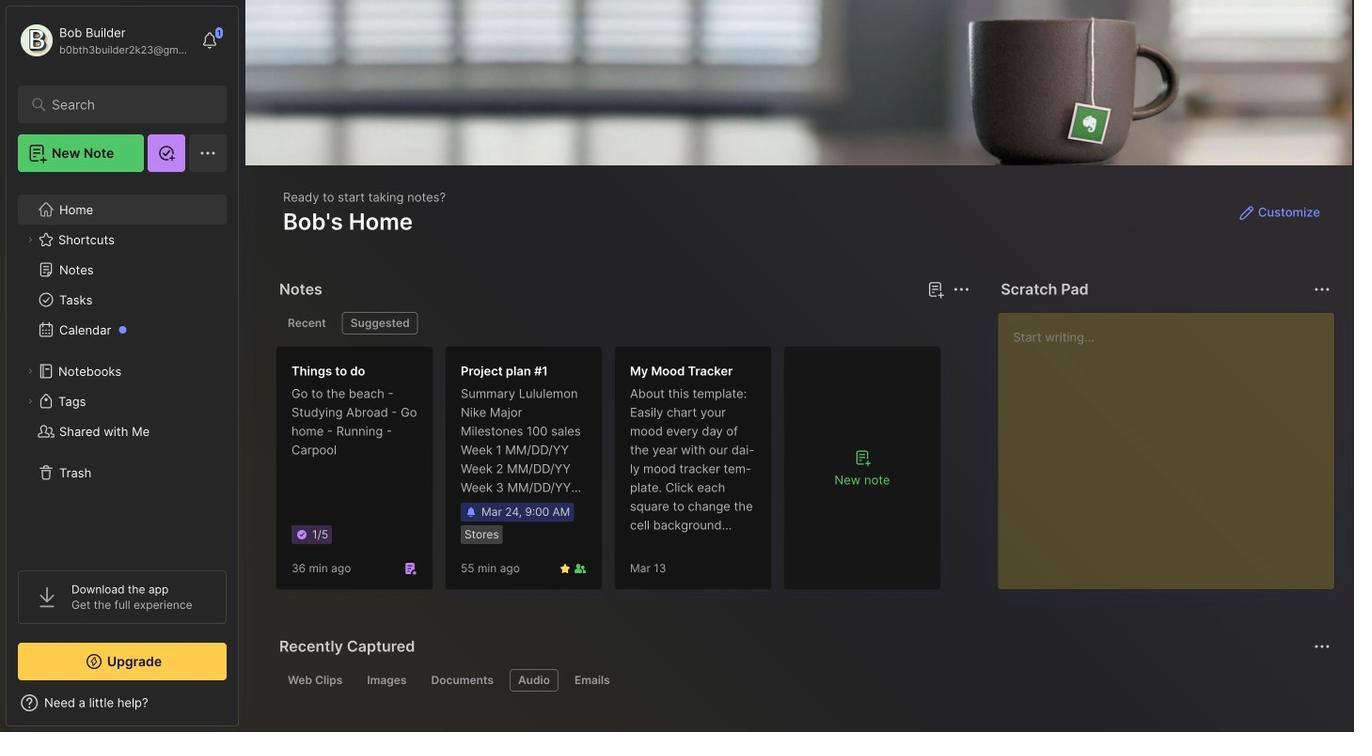 Task type: vqa. For each thing, say whether or not it's contained in the screenshot.
Expand Notebooks icon on the left
yes



Task type: describe. For each thing, give the bounding box(es) containing it.
2 tab list from the top
[[279, 670, 1329, 692]]

2 more actions field from the left
[[1310, 277, 1336, 303]]

1 tab list from the top
[[279, 312, 968, 335]]

expand notebooks image
[[24, 366, 36, 377]]

2 more actions image from the left
[[1312, 278, 1334, 301]]

Account field
[[18, 22, 192, 59]]

tree inside main element
[[7, 183, 238, 554]]



Task type: locate. For each thing, give the bounding box(es) containing it.
Start writing… text field
[[1014, 313, 1334, 575]]

tab
[[279, 312, 335, 335], [342, 312, 418, 335], [279, 670, 351, 692], [359, 670, 415, 692], [423, 670, 502, 692], [510, 670, 559, 692], [566, 670, 619, 692]]

1 horizontal spatial more actions image
[[1312, 278, 1334, 301]]

expand tags image
[[24, 396, 36, 407]]

main element
[[0, 0, 245, 733]]

0 horizontal spatial more actions image
[[951, 278, 973, 301]]

0 vertical spatial tab list
[[279, 312, 968, 335]]

1 vertical spatial tab list
[[279, 670, 1329, 692]]

1 more actions image from the left
[[951, 278, 973, 301]]

row group
[[276, 346, 953, 602]]

Search text field
[[52, 96, 202, 114]]

tab list
[[279, 312, 968, 335], [279, 670, 1329, 692]]

More actions field
[[949, 277, 975, 303], [1310, 277, 1336, 303]]

None search field
[[52, 93, 202, 116]]

more actions image
[[951, 278, 973, 301], [1312, 278, 1334, 301]]

1 more actions field from the left
[[949, 277, 975, 303]]

1 horizontal spatial more actions field
[[1310, 277, 1336, 303]]

WHAT'S NEW field
[[7, 689, 238, 719]]

none search field inside main element
[[52, 93, 202, 116]]

tree
[[7, 183, 238, 554]]

click to collapse image
[[238, 698, 252, 721]]

0 horizontal spatial more actions field
[[949, 277, 975, 303]]



